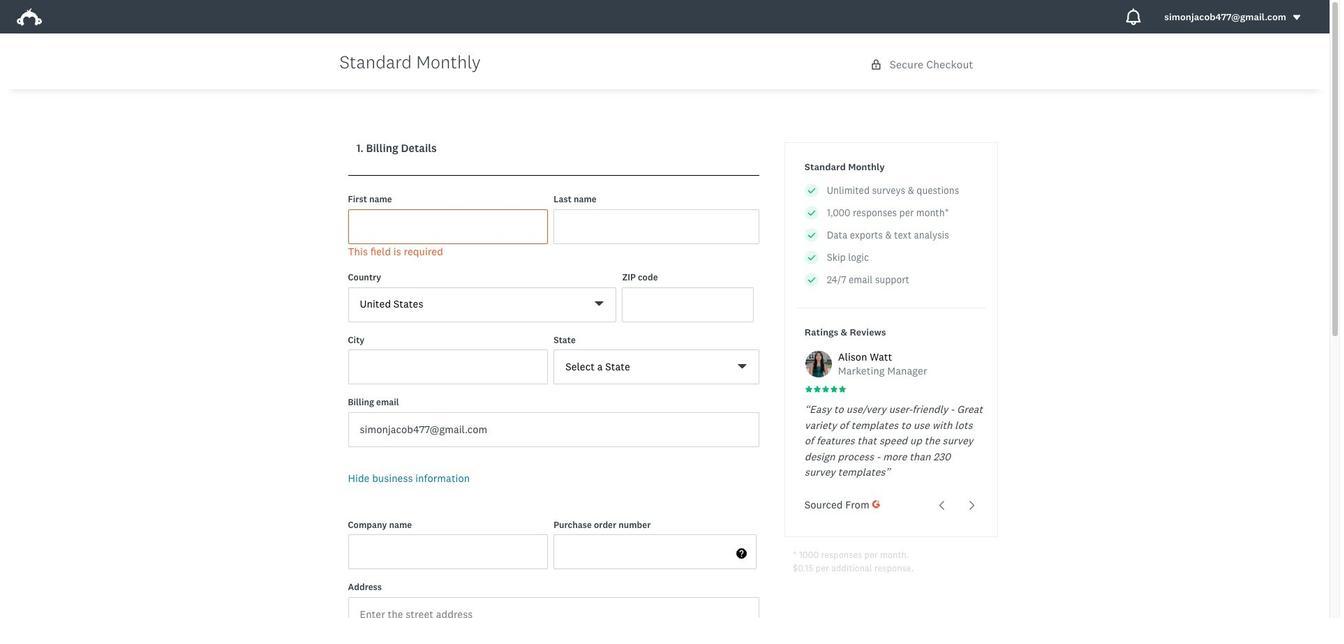 Task type: vqa. For each thing, say whether or not it's contained in the screenshot.
right Products Icon
no



Task type: locate. For each thing, give the bounding box(es) containing it.
None telephone field
[[622, 287, 754, 322]]

dropdown arrow image
[[1292, 13, 1302, 22]]

None text field
[[348, 209, 548, 244], [348, 350, 548, 385], [348, 535, 548, 570], [348, 209, 548, 244], [348, 350, 548, 385], [348, 535, 548, 570]]

None text field
[[554, 209, 759, 244], [348, 412, 759, 447], [554, 535, 756, 570], [554, 209, 759, 244], [348, 412, 759, 447], [554, 535, 756, 570]]

chevronright image
[[967, 500, 977, 511]]



Task type: describe. For each thing, give the bounding box(es) containing it.
chevronleft image
[[937, 500, 947, 511]]

help image
[[736, 549, 747, 559]]

surveymonkey logo image
[[17, 8, 42, 26]]

Enter the street address text field
[[348, 597, 759, 618]]

products icon image
[[1125, 8, 1142, 25]]



